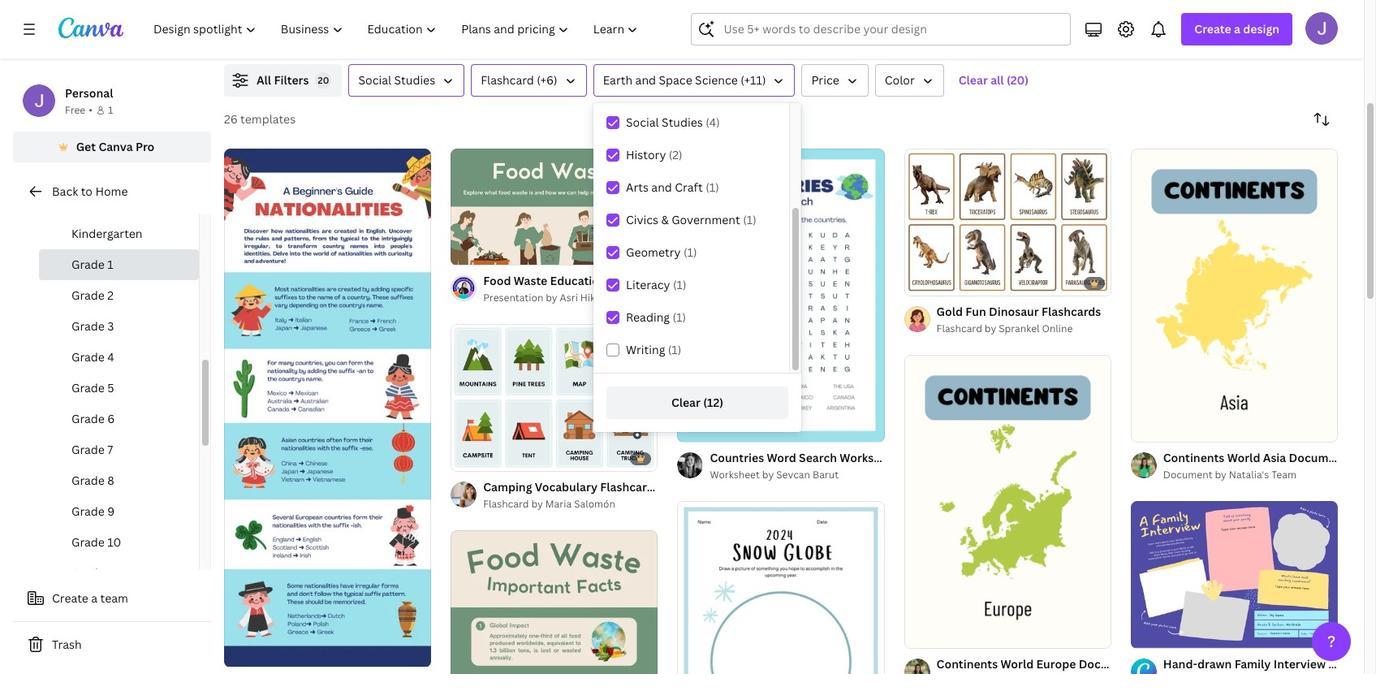 Task type: vqa. For each thing, say whether or not it's contained in the screenshot.
Social Studies at the left top of page
yes



Task type: locate. For each thing, give the bounding box(es) containing it.
1 horizontal spatial worksheet
[[840, 450, 899, 466]]

clear
[[959, 72, 989, 88], [672, 395, 701, 410]]

grade for grade 6
[[71, 411, 105, 427]]

barut
[[813, 468, 839, 482]]

1 vertical spatial style
[[787, 479, 816, 495]]

camping vocabulary flashcards in colorful illustrative style image
[[451, 324, 658, 471]]

1 grade from the top
[[71, 257, 105, 272]]

writing
[[626, 342, 666, 357]]

1 vertical spatial flashcard
[[937, 322, 983, 336]]

fun right "cute"
[[972, 450, 993, 466]]

0 vertical spatial flashcards
[[1042, 304, 1102, 319]]

pre-school
[[71, 195, 131, 210]]

0 vertical spatial style
[[995, 450, 1024, 466]]

by
[[546, 291, 558, 305], [985, 322, 997, 336], [763, 468, 774, 482], [1216, 468, 1227, 482], [532, 497, 543, 511]]

social up history
[[626, 115, 659, 130]]

by left sprankel at the top right of the page
[[985, 322, 997, 336]]

5 grade from the top
[[71, 380, 105, 396]]

grade for grade 11
[[71, 565, 105, 581]]

9 grade from the top
[[71, 504, 105, 519]]

(1)
[[706, 180, 720, 195], [743, 212, 757, 227], [684, 245, 697, 260], [673, 277, 687, 292], [673, 310, 687, 325], [668, 342, 682, 357]]

2 vertical spatial flashcard
[[484, 497, 529, 511]]

(1) right literacy
[[673, 277, 687, 292]]

hikmatunnisa
[[581, 291, 645, 305]]

1 horizontal spatial style
[[995, 450, 1024, 466]]

5
[[108, 380, 114, 396], [480, 452, 486, 464]]

grade 11
[[71, 565, 120, 581]]

grade up create a team
[[71, 565, 105, 581]]

create inside button
[[52, 591, 88, 606]]

0 horizontal spatial social
[[359, 72, 392, 88]]

0 horizontal spatial create
[[52, 591, 88, 606]]

1 vertical spatial 10
[[108, 535, 121, 550]]

10 up the presentation
[[480, 245, 491, 257]]

grade 7 link
[[39, 435, 199, 465]]

geometry (1)
[[626, 245, 697, 260]]

3 grade from the top
[[71, 318, 105, 334]]

(1) down the civics & government (1) on the top
[[684, 245, 697, 260]]

clear all (20)
[[959, 72, 1029, 88]]

and inside button
[[636, 72, 656, 88]]

studies down the 'top level navigation' element
[[394, 72, 436, 88]]

flashcard inside gold fun dinosaur flashcards flashcard by sprankel online
[[937, 322, 983, 336]]

sprankel
[[999, 322, 1040, 336]]

get canva pro button
[[13, 132, 211, 162]]

create for create a design
[[1195, 21, 1232, 37]]

civics
[[626, 212, 659, 227]]

history
[[626, 147, 666, 162]]

clear (12) button
[[607, 387, 789, 419]]

1 horizontal spatial a
[[1235, 21, 1241, 37]]

sevcan
[[777, 468, 811, 482]]

food waste important facts educational infographic in green beige illustrative style image
[[451, 531, 658, 674]]

1 for presentation by asri hikmatunnisa
[[462, 245, 467, 257]]

grade 11 link
[[39, 558, 199, 589]]

grade inside 'link'
[[71, 411, 105, 427]]

(1) for geometry (1)
[[684, 245, 697, 260]]

0 vertical spatial clear
[[959, 72, 989, 88]]

1 for flashcard by maria salomón
[[462, 452, 467, 464]]

grade for grade 1
[[71, 257, 105, 272]]

price
[[812, 72, 840, 88]]

by down word
[[763, 468, 774, 482]]

1 vertical spatial create
[[52, 591, 88, 606]]

grade 8
[[71, 473, 114, 488]]

8 grade from the top
[[71, 473, 105, 488]]

studies inside button
[[394, 72, 436, 88]]

1 vertical spatial 5
[[480, 452, 486, 464]]

5 down 4 in the bottom of the page
[[108, 380, 114, 396]]

history (2)
[[626, 147, 683, 162]]

of inside 1 of 2 link
[[923, 276, 932, 289]]

1 vertical spatial of
[[923, 276, 932, 289]]

clear left the (12)
[[672, 395, 701, 410]]

0 vertical spatial social
[[359, 72, 392, 88]]

0 horizontal spatial flashcards
[[601, 479, 660, 495]]

a left team
[[91, 591, 98, 606]]

back to home link
[[13, 175, 211, 208]]

natalia's
[[1230, 468, 1270, 482]]

social inside button
[[359, 72, 392, 88]]

style inside 'countries word search worksheet blue in cute fun style worksheet by sevcan barut'
[[995, 450, 1024, 466]]

2024 snow globe education worksheet in white teal and black lined graphic style image
[[678, 501, 885, 674]]

grade 6 link
[[39, 404, 199, 435]]

7 grade from the top
[[71, 442, 105, 457]]

grade 9 link
[[39, 496, 199, 527]]

11 grade from the top
[[71, 565, 105, 581]]

flashcard down camping
[[484, 497, 529, 511]]

worksheet down countries
[[710, 468, 760, 482]]

pre-
[[71, 195, 94, 210]]

0 vertical spatial of
[[469, 245, 478, 257]]

clear left all
[[959, 72, 989, 88]]

salomón
[[574, 497, 616, 511]]

document by natalia's team link
[[1164, 467, 1339, 483]]

(1) right writing
[[668, 342, 682, 357]]

1
[[108, 103, 113, 117], [462, 245, 467, 257], [108, 257, 114, 272], [916, 276, 921, 289], [462, 452, 467, 464]]

grade 4
[[71, 349, 114, 365]]

grade for grade 8
[[71, 473, 105, 488]]

hand-drawn family interview activity digital worksheet image
[[1131, 502, 1339, 648]]

reading (1)
[[626, 310, 687, 325]]

1 vertical spatial flashcards
[[601, 479, 660, 495]]

presentation
[[484, 291, 544, 305]]

(1) right craft
[[706, 180, 720, 195]]

20
[[318, 74, 329, 86]]

1 horizontal spatial flashcards
[[1042, 304, 1102, 319]]

fun right gold
[[966, 304, 987, 319]]

2 grade from the top
[[71, 288, 105, 303]]

0 horizontal spatial studies
[[394, 72, 436, 88]]

grade 5 link
[[39, 373, 199, 404]]

gold
[[937, 304, 964, 319]]

literacy
[[626, 277, 671, 292]]

(+11)
[[741, 72, 766, 88]]

flashcards left in
[[601, 479, 660, 495]]

style down search
[[787, 479, 816, 495]]

6 grade from the top
[[71, 411, 105, 427]]

1 vertical spatial clear
[[672, 395, 701, 410]]

fun
[[966, 304, 987, 319], [972, 450, 993, 466]]

0 horizontal spatial a
[[91, 591, 98, 606]]

government
[[672, 212, 741, 227]]

studies left (4) at the right
[[662, 115, 703, 130]]

grade left the 9
[[71, 504, 105, 519]]

10 down grade 9 link
[[108, 535, 121, 550]]

0 horizontal spatial clear
[[672, 395, 701, 410]]

by left natalia's
[[1216, 468, 1227, 482]]

templates
[[241, 111, 296, 127]]

grade 9
[[71, 504, 115, 519]]

style right "cute"
[[995, 450, 1024, 466]]

style inside camping vocabulary flashcards in colorful illustrative style flashcard by maria salomón
[[787, 479, 816, 495]]

1 horizontal spatial clear
[[959, 72, 989, 88]]

create down grade 11
[[52, 591, 88, 606]]

(1) right government
[[743, 212, 757, 227]]

flashcards inside gold fun dinosaur flashcards flashcard by sprankel online
[[1042, 304, 1102, 319]]

create inside dropdown button
[[1195, 21, 1232, 37]]

0 vertical spatial and
[[636, 72, 656, 88]]

None search field
[[692, 13, 1072, 45]]

(1) for writing (1)
[[668, 342, 682, 357]]

1 horizontal spatial create
[[1195, 21, 1232, 37]]

home
[[95, 184, 128, 199]]

20 filter options selected element
[[316, 72, 332, 89]]

team
[[1272, 468, 1297, 482]]

0 horizontal spatial 5
[[108, 380, 114, 396]]

grade
[[71, 257, 105, 272], [71, 288, 105, 303], [71, 318, 105, 334], [71, 349, 105, 365], [71, 380, 105, 396], [71, 411, 105, 427], [71, 442, 105, 457], [71, 473, 105, 488], [71, 504, 105, 519], [71, 535, 105, 550], [71, 565, 105, 581]]

by left maria
[[532, 497, 543, 511]]

grade left the 6
[[71, 411, 105, 427]]

create left design
[[1195, 21, 1232, 37]]

1 vertical spatial fun
[[972, 450, 993, 466]]

design
[[1244, 21, 1280, 37]]

1 horizontal spatial studies
[[662, 115, 703, 130]]

and right arts
[[652, 180, 673, 195]]

0 vertical spatial a
[[1235, 21, 1241, 37]]

continents world asia document in yellow blue white illustrative style image
[[1131, 149, 1339, 442]]

0 vertical spatial flashcard
[[481, 72, 534, 88]]

studies
[[394, 72, 436, 88], [662, 115, 703, 130]]

free •
[[65, 103, 93, 117]]

earth and space science (+11) button
[[594, 64, 796, 97]]

grade up grade 2
[[71, 257, 105, 272]]

by left asri on the top left of the page
[[546, 291, 558, 305]]

back to home
[[52, 184, 128, 199]]

and for craft
[[652, 180, 673, 195]]

1 horizontal spatial social
[[626, 115, 659, 130]]

worksheet left the blue
[[840, 450, 899, 466]]

and for space
[[636, 72, 656, 88]]

document
[[1164, 468, 1213, 482]]

grade 1
[[71, 257, 114, 272]]

5 up camping
[[480, 452, 486, 464]]

social studies button
[[349, 64, 465, 97]]

0 horizontal spatial style
[[787, 479, 816, 495]]

(4)
[[706, 115, 720, 130]]

grade left 4 in the bottom of the page
[[71, 349, 105, 365]]

jacob simon image
[[1306, 12, 1339, 45]]

all filters
[[257, 72, 309, 88]]

0 vertical spatial 5
[[108, 380, 114, 396]]

of for gold fun dinosaur flashcards
[[923, 276, 932, 289]]

grade left 8
[[71, 473, 105, 488]]

color
[[885, 72, 915, 88]]

grade 2
[[71, 288, 114, 303]]

1 vertical spatial studies
[[662, 115, 703, 130]]

create
[[1195, 21, 1232, 37], [52, 591, 88, 606]]

flashcard down gold
[[937, 322, 983, 336]]

10 grade from the top
[[71, 535, 105, 550]]

earth and space science (+11)
[[603, 72, 766, 88]]

space
[[659, 72, 693, 88]]

4 grade from the top
[[71, 349, 105, 365]]

0 vertical spatial 10
[[480, 245, 491, 257]]

2 up gold
[[934, 276, 939, 289]]

personal
[[65, 85, 113, 101]]

countries
[[710, 450, 765, 466]]

grade for grade 4
[[71, 349, 105, 365]]

1 vertical spatial a
[[91, 591, 98, 606]]

2 vertical spatial of
[[469, 452, 478, 464]]

social
[[359, 72, 392, 88], [626, 115, 659, 130]]

grade for grade 10
[[71, 535, 105, 550]]

0 horizontal spatial worksheet
[[710, 468, 760, 482]]

activity
[[1329, 657, 1372, 672]]

craft
[[675, 180, 703, 195]]

maria
[[546, 497, 572, 511]]

11
[[108, 565, 120, 581]]

continents world europe document in green blue white illustrative style image
[[905, 355, 1112, 648]]

of inside 1 of 5 link
[[469, 452, 478, 464]]

social right 20 filter options selected element at the left top of page
[[359, 72, 392, 88]]

1 of 10
[[462, 245, 491, 257]]

grade left 3
[[71, 318, 105, 334]]

0 vertical spatial studies
[[394, 72, 436, 88]]

arts
[[626, 180, 649, 195]]

1 vertical spatial and
[[652, 180, 673, 195]]

of for camping vocabulary flashcards in colorful illustrative style
[[469, 452, 478, 464]]

flashcard by maria salomón link
[[484, 496, 658, 513]]

a inside dropdown button
[[1235, 21, 1241, 37]]

flashcards up "online"
[[1042, 304, 1102, 319]]

0 horizontal spatial 2
[[108, 288, 114, 303]]

a inside button
[[91, 591, 98, 606]]

grade 8 link
[[39, 465, 199, 496]]

clear (12)
[[672, 395, 724, 410]]

grade left "7"
[[71, 442, 105, 457]]

hand-
[[1164, 657, 1198, 672]]

flashcard left (+6)
[[481, 72, 534, 88]]

all
[[991, 72, 1005, 88]]

0 vertical spatial fun
[[966, 304, 987, 319]]

create a team
[[52, 591, 128, 606]]

0 vertical spatial worksheet
[[840, 450, 899, 466]]

1 for flashcard by sprankel online
[[916, 276, 921, 289]]

and right earth
[[636, 72, 656, 88]]

0 vertical spatial create
[[1195, 21, 1232, 37]]

grade down the grade 9
[[71, 535, 105, 550]]

1 vertical spatial social
[[626, 115, 659, 130]]

grade down grade 4
[[71, 380, 105, 396]]

team
[[100, 591, 128, 606]]

2 up 3
[[108, 288, 114, 303]]

a left design
[[1235, 21, 1241, 37]]

1 horizontal spatial 10
[[480, 245, 491, 257]]

(1) right reading
[[673, 310, 687, 325]]

of
[[469, 245, 478, 257], [923, 276, 932, 289], [469, 452, 478, 464]]

grade down grade 1
[[71, 288, 105, 303]]



Task type: describe. For each thing, give the bounding box(es) containing it.
•
[[89, 103, 93, 117]]

social studies (4)
[[626, 115, 720, 130]]

1 of 10 link
[[451, 148, 658, 265]]

1 of 5 link
[[451, 324, 658, 471]]

Sort by button
[[1306, 103, 1339, 136]]

science
[[695, 72, 738, 88]]

studies for social studies (4)
[[662, 115, 703, 130]]

fun inside 'countries word search worksheet blue in cute fun style worksheet by sevcan barut'
[[972, 450, 993, 466]]

social for social studies (4)
[[626, 115, 659, 130]]

countries word search worksheet blue in cute fun style image
[[678, 149, 885, 442]]

word
[[767, 450, 797, 466]]

grade 2 link
[[39, 280, 199, 311]]

search
[[799, 450, 838, 466]]

back
[[52, 184, 78, 199]]

a for team
[[91, 591, 98, 606]]

literacy (1)
[[626, 277, 687, 292]]

flashcard (+6) button
[[471, 64, 587, 97]]

writing (1)
[[626, 342, 682, 357]]

grade 6
[[71, 411, 115, 427]]

by inside camping vocabulary flashcards in colorful illustrative style flashcard by maria salomón
[[532, 497, 543, 511]]

3
[[108, 318, 114, 334]]

arts and craft (1)
[[626, 180, 720, 195]]

&
[[662, 212, 669, 227]]

clear for clear (12)
[[672, 395, 701, 410]]

interview
[[1274, 657, 1327, 672]]

camping vocabulary flashcards in colorful illustrative style link
[[484, 479, 816, 496]]

create for create a team
[[52, 591, 88, 606]]

grade for grade 7
[[71, 442, 105, 457]]

flashcard inside camping vocabulary flashcards in colorful illustrative style flashcard by maria salomón
[[484, 497, 529, 511]]

to
[[81, 184, 93, 199]]

document by natalia's team
[[1164, 468, 1297, 482]]

Search search field
[[724, 14, 1061, 45]]

flashcard inside button
[[481, 72, 534, 88]]

of inside 1 of 10 link
[[469, 245, 478, 257]]

flashcards inside camping vocabulary flashcards in colorful illustrative style flashcard by maria salomón
[[601, 479, 660, 495]]

hand-drawn family interview activity d link
[[1164, 656, 1377, 674]]

price button
[[802, 64, 869, 97]]

studies for social studies
[[394, 72, 436, 88]]

1 of 2
[[916, 276, 939, 289]]

color button
[[876, 64, 945, 97]]

colorful
[[676, 479, 722, 495]]

grade for grade 2
[[71, 288, 105, 303]]

flashcard by sprankel online link
[[937, 321, 1102, 337]]

blue
[[902, 450, 927, 466]]

1 vertical spatial worksheet
[[710, 468, 760, 482]]

family
[[1235, 657, 1272, 672]]

(2)
[[669, 147, 683, 162]]

grade 5
[[71, 380, 114, 396]]

kindergarten
[[71, 226, 143, 241]]

free
[[65, 103, 86, 117]]

1 of 5
[[462, 452, 486, 464]]

presentation by asri hikmatunnisa link
[[484, 290, 658, 306]]

clear for clear all (20)
[[959, 72, 989, 88]]

food waste educational presentation in beige green illustrative style image
[[451, 148, 658, 265]]

fun inside gold fun dinosaur flashcards flashcard by sprankel online
[[966, 304, 987, 319]]

gold fun dinosaur flashcards image
[[905, 149, 1112, 296]]

illustrative
[[724, 479, 784, 495]]

canva
[[99, 139, 133, 154]]

grade for grade 3
[[71, 318, 105, 334]]

grade 10
[[71, 535, 121, 550]]

grade 4 link
[[39, 342, 199, 373]]

4
[[108, 349, 114, 365]]

top level navigation element
[[143, 13, 653, 45]]

1 horizontal spatial 5
[[480, 452, 486, 464]]

create a design button
[[1182, 13, 1293, 45]]

create a design
[[1195, 21, 1280, 37]]

9
[[108, 504, 115, 519]]

1 horizontal spatial 2
[[934, 276, 939, 289]]

1 of 2 link
[[905, 149, 1112, 296]]

countries word search worksheet blue in cute fun style link
[[710, 449, 1024, 467]]

dinosaur
[[990, 304, 1040, 319]]

8
[[108, 473, 114, 488]]

grade for grade 5
[[71, 380, 105, 396]]

presentation by asri hikmatunnisa
[[484, 291, 645, 305]]

clear all (20) button
[[951, 64, 1038, 97]]

online
[[1043, 322, 1073, 336]]

(1) for literacy (1)
[[673, 277, 687, 292]]

0 horizontal spatial 10
[[108, 535, 121, 550]]

26 templates
[[224, 111, 296, 127]]

filters
[[274, 72, 309, 88]]

social for social studies
[[359, 72, 392, 88]]

a for design
[[1235, 21, 1241, 37]]

(12)
[[704, 395, 724, 410]]

by inside gold fun dinosaur flashcards flashcard by sprankel online
[[985, 322, 997, 336]]

6
[[108, 411, 115, 427]]

geometry
[[626, 245, 681, 260]]

grade 3
[[71, 318, 114, 334]]

get canva pro
[[76, 139, 155, 154]]

school
[[94, 195, 131, 210]]

get
[[76, 139, 96, 154]]

cute
[[943, 450, 969, 466]]

by inside document by natalia's team link
[[1216, 468, 1227, 482]]

kindergarten link
[[39, 219, 199, 249]]

(1) for reading (1)
[[673, 310, 687, 325]]

grade for grade 9
[[71, 504, 105, 519]]

social studies
[[359, 72, 436, 88]]

by inside presentation by asri hikmatunnisa "link"
[[546, 291, 558, 305]]

nationalities infographic in white blue cute fun style image
[[224, 149, 432, 667]]

reading
[[626, 310, 670, 325]]

create a team button
[[13, 582, 211, 615]]

26
[[224, 111, 238, 127]]

hand-drawn family interview activity d
[[1164, 657, 1377, 672]]

by inside 'countries word search worksheet blue in cute fun style worksheet by sevcan barut'
[[763, 468, 774, 482]]

civics & government (1)
[[626, 212, 757, 227]]



